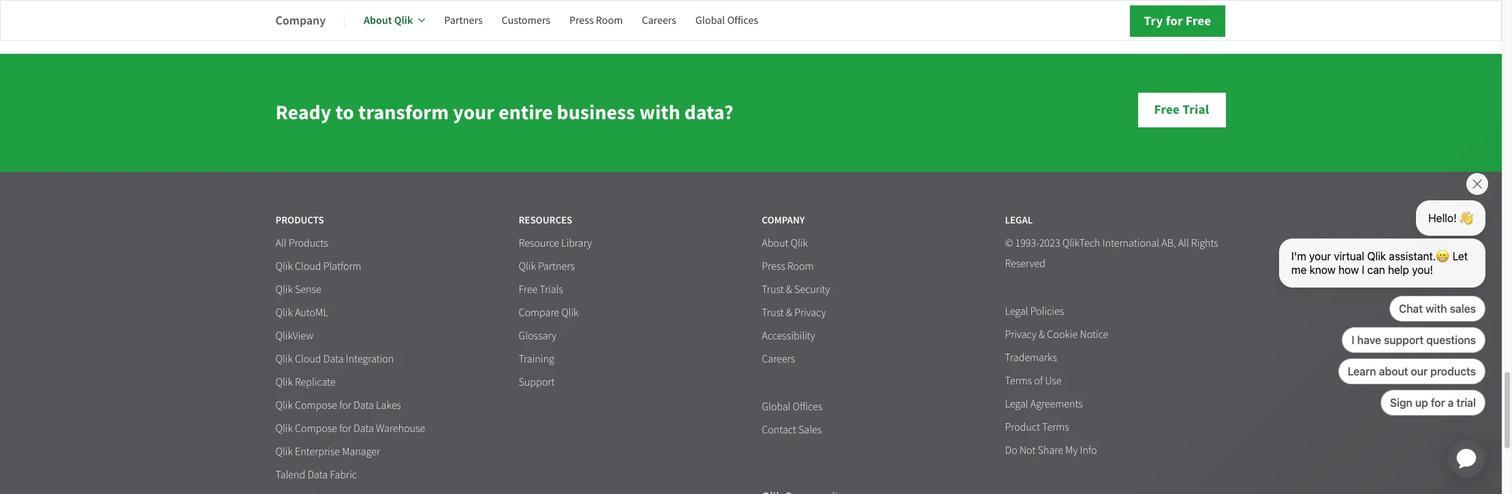 Task type: vqa. For each thing, say whether or not it's contained in the screenshot.
Have an existing Qlik Account? Activate your trial now .
no



Task type: describe. For each thing, give the bounding box(es) containing it.
to
[[336, 99, 354, 126]]

qlik compose for data warehouse link
[[276, 422, 425, 436]]

talend data fabric link
[[276, 468, 357, 482]]

qlik cloud platform
[[276, 259, 362, 273]]

careers inside the company menu bar
[[642, 14, 677, 27]]

terms of use link
[[1005, 374, 1062, 388]]

contact sales link
[[762, 423, 822, 437]]

training
[[519, 352, 555, 366]]

press room inside the company menu bar
[[570, 14, 623, 27]]

press inside the company menu bar
[[570, 14, 594, 27]]

resource library
[[519, 236, 592, 250]]

trust & security link
[[762, 283, 831, 297]]

warehouse
[[376, 422, 425, 435]]

privacy & cookie notice link
[[1005, 328, 1109, 342]]

trust & privacy
[[762, 306, 826, 319]]

qlik sense link
[[276, 283, 321, 297]]

0 vertical spatial terms
[[1005, 374, 1033, 388]]

legal for legal agreements
[[1005, 397, 1029, 411]]

for for warehouse
[[339, 422, 352, 435]]

enterprise
[[295, 445, 340, 458]]

product
[[1005, 420, 1041, 434]]

use
[[1046, 374, 1062, 388]]

data?
[[685, 99, 734, 126]]

about inside the company menu bar
[[364, 13, 392, 27]]

of
[[1035, 374, 1043, 388]]

cloud for platform
[[295, 259, 321, 273]]

about qlik link for global
[[762, 236, 808, 251]]

room inside the company menu bar
[[596, 14, 623, 27]]

qlik for qlik cloud platform
[[276, 259, 293, 273]]

try for free link
[[1130, 5, 1226, 37]]

resource library link
[[519, 236, 592, 251]]

share
[[1038, 443, 1064, 457]]

privacy & cookie notice
[[1005, 328, 1109, 341]]

qlik for qlik sense
[[276, 283, 293, 296]]

1 horizontal spatial terms
[[1043, 420, 1070, 434]]

legal policies
[[1005, 304, 1065, 318]]

platform
[[323, 259, 362, 273]]

qliktech
[[1063, 236, 1101, 250]]

sales
[[799, 423, 822, 437]]

qlik compose for data lakes link
[[276, 398, 401, 413]]

qlik for qlik replicate
[[276, 375, 293, 389]]

fabric
[[330, 468, 357, 482]]

& for cookie
[[1039, 328, 1045, 341]]

legal agreements
[[1005, 397, 1083, 411]]

qlik for qlik compose for data lakes
[[276, 398, 293, 412]]

products inside all products link
[[289, 236, 328, 250]]

try
[[1144, 12, 1164, 29]]

qlik inside the company menu bar
[[394, 13, 413, 27]]

global offices inside the company menu bar
[[696, 14, 759, 27]]

qlik for qlik partners
[[519, 259, 536, 273]]

compare
[[519, 306, 559, 319]]

integration
[[346, 352, 394, 366]]

legal agreements link
[[1005, 397, 1083, 411]]

data down enterprise
[[308, 468, 328, 482]]

free for trial
[[1155, 101, 1180, 118]]

glossary
[[519, 329, 557, 343]]

try for free
[[1144, 12, 1212, 29]]

customers link
[[502, 4, 551, 37]]

trademarks
[[1005, 351, 1058, 364]]

compose for qlik compose for data lakes
[[295, 398, 337, 412]]

qlik enterprise manager link
[[276, 445, 380, 459]]

free trial
[[1155, 101, 1210, 118]]

ab,
[[1162, 236, 1177, 250]]

transform
[[358, 99, 449, 126]]

1 horizontal spatial privacy
[[1005, 328, 1037, 341]]

legal policies link
[[1005, 304, 1065, 319]]

legal for legal policies
[[1005, 304, 1029, 318]]

data left lakes
[[354, 398, 374, 412]]

qlik cloud data integration
[[276, 352, 394, 366]]

0 horizontal spatial press room link
[[570, 4, 623, 37]]

glossary link
[[519, 329, 557, 343]]

qlik partners link
[[519, 259, 575, 274]]

security
[[795, 283, 831, 296]]

data up 'replicate'
[[323, 352, 344, 366]]

qlik enterprise manager
[[276, 445, 380, 458]]

free inside try for free link
[[1186, 12, 1212, 29]]

do not share my info link
[[1005, 443, 1097, 458]]

1993-
[[1016, 236, 1040, 250]]

for for lakes
[[339, 398, 352, 412]]

© 1993-2023 qliktech international ab, all rights reserved
[[1005, 236, 1219, 270]]

trust for trust & privacy
[[762, 306, 784, 319]]

free trials link
[[519, 283, 563, 297]]

resource
[[519, 236, 559, 250]]

& for privacy
[[786, 306, 793, 319]]

trust & privacy link
[[762, 306, 826, 320]]

qlik for qlik enterprise manager
[[276, 445, 293, 458]]

trademarks link
[[1005, 351, 1058, 365]]

1 horizontal spatial global offices link
[[762, 400, 823, 414]]

trust for trust & security
[[762, 283, 784, 296]]

compare qlik
[[519, 306, 579, 319]]

qlik cloud platform link
[[276, 259, 362, 274]]

manager
[[342, 445, 380, 458]]

product terms
[[1005, 420, 1070, 434]]

1 all from the left
[[276, 236, 287, 250]]

& for security
[[786, 283, 793, 296]]

qlik automl
[[276, 306, 328, 319]]

cloud for data
[[295, 352, 321, 366]]

0 horizontal spatial privacy
[[795, 306, 826, 319]]

legal for legal
[[1005, 213, 1033, 227]]

do
[[1005, 443, 1018, 457]]

1 vertical spatial room
[[788, 259, 814, 273]]

qlikview link
[[276, 329, 314, 343]]

trial
[[1183, 101, 1210, 118]]

2023
[[1040, 236, 1061, 250]]

1 vertical spatial careers link
[[762, 352, 795, 366]]

support link
[[519, 375, 555, 390]]

1 horizontal spatial about qlik
[[762, 236, 808, 250]]

contact sales
[[762, 423, 822, 437]]

terms of use
[[1005, 374, 1062, 388]]

qlik automl link
[[276, 306, 328, 320]]

contact
[[762, 423, 797, 437]]

ready to transform your entire business with data?
[[276, 99, 734, 126]]

support
[[519, 375, 555, 389]]

1 horizontal spatial partners
[[538, 259, 575, 273]]

1 vertical spatial press room link
[[762, 259, 814, 274]]

accessibility
[[762, 329, 816, 343]]



Task type: locate. For each thing, give the bounding box(es) containing it.
1 vertical spatial products
[[289, 236, 328, 250]]

0 vertical spatial for
[[1166, 12, 1184, 29]]

legal left policies on the bottom
[[1005, 304, 1029, 318]]

0 horizontal spatial press
[[570, 14, 594, 27]]

compare qlik link
[[519, 306, 579, 320]]

1 horizontal spatial room
[[788, 259, 814, 273]]

&
[[786, 283, 793, 296], [786, 306, 793, 319], [1039, 328, 1045, 341]]

reserved
[[1005, 257, 1046, 270]]

careers link
[[642, 4, 677, 37], [762, 352, 795, 366]]

qlik for qlik compose for data warehouse
[[276, 422, 293, 435]]

1 compose from the top
[[295, 398, 337, 412]]

0 vertical spatial careers link
[[642, 4, 677, 37]]

qlik compose for data lakes
[[276, 398, 401, 412]]

replicate
[[295, 375, 336, 389]]

rights
[[1192, 236, 1219, 250]]

1 vertical spatial global offices
[[762, 400, 823, 413]]

0 horizontal spatial press room
[[570, 14, 623, 27]]

qlik for qlik cloud data integration
[[276, 352, 293, 366]]

0 vertical spatial free
[[1186, 12, 1212, 29]]

agreements
[[1031, 397, 1083, 411]]

0 vertical spatial global offices link
[[696, 4, 759, 37]]

0 vertical spatial cloud
[[295, 259, 321, 273]]

1 horizontal spatial free
[[1155, 101, 1180, 118]]

for inside qlik compose for data warehouse link
[[339, 422, 352, 435]]

0 vertical spatial press room
[[570, 14, 623, 27]]

0 vertical spatial press
[[570, 14, 594, 27]]

do not share my info
[[1005, 443, 1097, 457]]

2 vertical spatial &
[[1039, 328, 1045, 341]]

compose for qlik compose for data warehouse
[[295, 422, 337, 435]]

press room
[[570, 14, 623, 27], [762, 259, 814, 273]]

for up qlik compose for data warehouse
[[339, 398, 352, 412]]

qlik replicate link
[[276, 375, 336, 390]]

1 horizontal spatial global
[[762, 400, 791, 413]]

offices
[[728, 14, 759, 27], [793, 400, 823, 413]]

2 cloud from the top
[[295, 352, 321, 366]]

0 horizontal spatial all
[[276, 236, 287, 250]]

& inside trust & privacy link
[[786, 306, 793, 319]]

with
[[640, 99, 681, 126]]

& up accessibility
[[786, 306, 793, 319]]

company inside menu bar
[[276, 12, 326, 28]]

my
[[1066, 443, 1078, 457]]

0 vertical spatial privacy
[[795, 306, 826, 319]]

trials
[[540, 283, 563, 296]]

0 vertical spatial legal
[[1005, 213, 1033, 227]]

2 all from the left
[[1179, 236, 1190, 250]]

legal
[[1005, 213, 1033, 227], [1005, 304, 1029, 318], [1005, 397, 1029, 411]]

press up trust & security
[[762, 259, 786, 273]]

0 horizontal spatial company
[[276, 12, 326, 28]]

1 vertical spatial compose
[[295, 422, 337, 435]]

©
[[1005, 236, 1014, 250]]

cookie
[[1048, 328, 1078, 341]]

all up "qlik cloud platform"
[[276, 236, 287, 250]]

3 legal from the top
[[1005, 397, 1029, 411]]

2 compose from the top
[[295, 422, 337, 435]]

free trial link
[[1138, 92, 1227, 128]]

qlik for qlik automl
[[276, 306, 293, 319]]

for inside try for free link
[[1166, 12, 1184, 29]]

0 horizontal spatial about qlik link
[[364, 4, 425, 37]]

& inside trust & security link
[[786, 283, 793, 296]]

company
[[276, 12, 326, 28], [762, 213, 805, 227]]

0 vertical spatial global
[[696, 14, 725, 27]]

global offices link
[[696, 4, 759, 37], [762, 400, 823, 414]]

training link
[[519, 352, 555, 366]]

about qlik inside the company menu bar
[[364, 13, 413, 27]]

0 vertical spatial careers
[[642, 14, 677, 27]]

info
[[1080, 443, 1097, 457]]

data up manager
[[354, 422, 374, 435]]

1 vertical spatial global
[[762, 400, 791, 413]]

1 vertical spatial press room
[[762, 259, 814, 273]]

terms down agreements
[[1043, 420, 1070, 434]]

0 horizontal spatial careers link
[[642, 4, 677, 37]]

0 horizontal spatial partners
[[445, 14, 483, 27]]

& left cookie
[[1039, 328, 1045, 341]]

0 horizontal spatial about qlik
[[364, 13, 413, 27]]

1 vertical spatial &
[[786, 306, 793, 319]]

qlik partners
[[519, 259, 575, 273]]

global inside the company menu bar
[[696, 14, 725, 27]]

products up all products
[[276, 213, 324, 227]]

press right customers
[[570, 14, 594, 27]]

library
[[562, 236, 592, 250]]

2 vertical spatial for
[[339, 422, 352, 435]]

trust & security
[[762, 283, 831, 296]]

1 vertical spatial global offices link
[[762, 400, 823, 414]]

talend
[[276, 468, 305, 482]]

& inside privacy & cookie notice link
[[1039, 328, 1045, 341]]

1 vertical spatial company
[[762, 213, 805, 227]]

about qlik link
[[364, 4, 425, 37], [762, 236, 808, 251]]

all products
[[276, 236, 328, 250]]

privacy
[[795, 306, 826, 319], [1005, 328, 1037, 341]]

your
[[453, 99, 495, 126]]

1 vertical spatial trust
[[762, 306, 784, 319]]

0 horizontal spatial careers
[[642, 14, 677, 27]]

compose
[[295, 398, 337, 412], [295, 422, 337, 435]]

global offices
[[696, 14, 759, 27], [762, 400, 823, 413]]

1 vertical spatial about
[[762, 236, 789, 250]]

0 horizontal spatial free
[[519, 283, 538, 296]]

1 horizontal spatial press
[[762, 259, 786, 273]]

0 horizontal spatial room
[[596, 14, 623, 27]]

1 horizontal spatial about
[[762, 236, 789, 250]]

free trials
[[519, 283, 563, 296]]

legal up 1993-
[[1005, 213, 1033, 227]]

free left trials
[[519, 283, 538, 296]]

1 horizontal spatial all
[[1179, 236, 1190, 250]]

0 horizontal spatial global offices link
[[696, 4, 759, 37]]

accessibility link
[[762, 329, 816, 343]]

0 vertical spatial offices
[[728, 14, 759, 27]]

free inside the free trial link
[[1155, 101, 1180, 118]]

about qlik link for try
[[364, 4, 425, 37]]

1 vertical spatial about qlik link
[[762, 236, 808, 251]]

press room link
[[570, 4, 623, 37], [762, 259, 814, 274]]

0 vertical spatial compose
[[295, 398, 337, 412]]

partners left customers link
[[445, 14, 483, 27]]

0 horizontal spatial about
[[364, 13, 392, 27]]

1 trust from the top
[[762, 283, 784, 296]]

0 vertical spatial about qlik link
[[364, 4, 425, 37]]

0 vertical spatial company
[[276, 12, 326, 28]]

0 vertical spatial partners
[[445, 14, 483, 27]]

1 horizontal spatial company
[[762, 213, 805, 227]]

compose down 'replicate'
[[295, 398, 337, 412]]

free right try
[[1186, 12, 1212, 29]]

0 horizontal spatial global offices
[[696, 14, 759, 27]]

1 horizontal spatial press room link
[[762, 259, 814, 274]]

2 vertical spatial legal
[[1005, 397, 1029, 411]]

for
[[1166, 12, 1184, 29], [339, 398, 352, 412], [339, 422, 352, 435]]

0 vertical spatial trust
[[762, 283, 784, 296]]

& left security
[[786, 283, 793, 296]]

about qlik
[[364, 13, 413, 27], [762, 236, 808, 250]]

1 vertical spatial offices
[[793, 400, 823, 413]]

qlik
[[394, 13, 413, 27], [791, 236, 808, 250], [276, 259, 293, 273], [519, 259, 536, 273], [276, 283, 293, 296], [276, 306, 293, 319], [562, 306, 579, 319], [276, 352, 293, 366], [276, 375, 293, 389], [276, 398, 293, 412], [276, 422, 293, 435], [276, 445, 293, 458]]

notice
[[1080, 328, 1109, 341]]

for inside qlik compose for data lakes link
[[339, 398, 352, 412]]

1 vertical spatial press
[[762, 259, 786, 273]]

0 horizontal spatial global
[[696, 14, 725, 27]]

2 horizontal spatial free
[[1186, 12, 1212, 29]]

free inside free trials link
[[519, 283, 538, 296]]

qlik replicate
[[276, 375, 336, 389]]

2 vertical spatial free
[[519, 283, 538, 296]]

all products link
[[276, 236, 328, 251]]

qlikview
[[276, 329, 314, 343]]

product terms link
[[1005, 420, 1070, 435]]

sense
[[295, 283, 321, 296]]

1 vertical spatial for
[[339, 398, 352, 412]]

products
[[276, 213, 324, 227], [289, 236, 328, 250]]

0 vertical spatial global offices
[[696, 14, 759, 27]]

terms
[[1005, 374, 1033, 388], [1043, 420, 1070, 434]]

1 vertical spatial legal
[[1005, 304, 1029, 318]]

1 horizontal spatial offices
[[793, 400, 823, 413]]

business
[[557, 99, 636, 126]]

1 horizontal spatial careers
[[762, 352, 795, 366]]

1 legal from the top
[[1005, 213, 1033, 227]]

free left the trial
[[1155, 101, 1180, 118]]

lakes
[[376, 398, 401, 412]]

privacy up trademarks
[[1005, 328, 1037, 341]]

talend data fabric
[[276, 468, 357, 482]]

all right ab,
[[1179, 236, 1190, 250]]

free for trials
[[519, 283, 538, 296]]

partners inside the company menu bar
[[445, 14, 483, 27]]

0 horizontal spatial terms
[[1005, 374, 1033, 388]]

application
[[1432, 423, 1503, 494]]

room
[[596, 14, 623, 27], [788, 259, 814, 273]]

trust up trust & privacy
[[762, 283, 784, 296]]

privacy down security
[[795, 306, 826, 319]]

partners down resource library link
[[538, 259, 575, 273]]

1 horizontal spatial press room
[[762, 259, 814, 273]]

0 vertical spatial about qlik
[[364, 13, 413, 27]]

1 vertical spatial about qlik
[[762, 236, 808, 250]]

1 horizontal spatial global offices
[[762, 400, 823, 413]]

0 vertical spatial &
[[786, 283, 793, 296]]

1 horizontal spatial about qlik link
[[762, 236, 808, 251]]

cloud
[[295, 259, 321, 273], [295, 352, 321, 366]]

1 vertical spatial privacy
[[1005, 328, 1037, 341]]

trust up accessibility
[[762, 306, 784, 319]]

company for try
[[276, 12, 326, 28]]

qlik sense
[[276, 283, 321, 296]]

company for global
[[762, 213, 805, 227]]

automl
[[295, 306, 328, 319]]

data
[[323, 352, 344, 366], [354, 398, 374, 412], [354, 422, 374, 435], [308, 468, 328, 482]]

resources
[[519, 213, 573, 227]]

for right try
[[1166, 12, 1184, 29]]

all
[[276, 236, 287, 250], [1179, 236, 1190, 250]]

1 vertical spatial careers
[[762, 352, 795, 366]]

1 vertical spatial cloud
[[295, 352, 321, 366]]

1 cloud from the top
[[295, 259, 321, 273]]

ready
[[276, 99, 331, 126]]

2 legal from the top
[[1005, 304, 1029, 318]]

terms left of
[[1005, 374, 1033, 388]]

partners link
[[445, 4, 483, 37]]

0 vertical spatial room
[[596, 14, 623, 27]]

offices inside the company menu bar
[[728, 14, 759, 27]]

2 trust from the top
[[762, 306, 784, 319]]

cloud up sense
[[295, 259, 321, 273]]

compose up enterprise
[[295, 422, 337, 435]]

0 vertical spatial about
[[364, 13, 392, 27]]

legal up product
[[1005, 397, 1029, 411]]

policies
[[1031, 304, 1065, 318]]

qlik compose for data warehouse
[[276, 422, 425, 435]]

products up "qlik cloud platform"
[[289, 236, 328, 250]]

1 vertical spatial partners
[[538, 259, 575, 273]]

about
[[364, 13, 392, 27], [762, 236, 789, 250]]

0 vertical spatial press room link
[[570, 4, 623, 37]]

global
[[696, 14, 725, 27], [762, 400, 791, 413]]

1 vertical spatial free
[[1155, 101, 1180, 118]]

0 horizontal spatial offices
[[728, 14, 759, 27]]

not
[[1020, 443, 1036, 457]]

1 horizontal spatial careers link
[[762, 352, 795, 366]]

1 vertical spatial terms
[[1043, 420, 1070, 434]]

company menu bar
[[276, 4, 778, 37]]

cloud up qlik replicate
[[295, 352, 321, 366]]

for down qlik compose for data lakes link
[[339, 422, 352, 435]]

all inside © 1993-2023 qliktech international ab, all rights reserved
[[1179, 236, 1190, 250]]

0 vertical spatial products
[[276, 213, 324, 227]]



